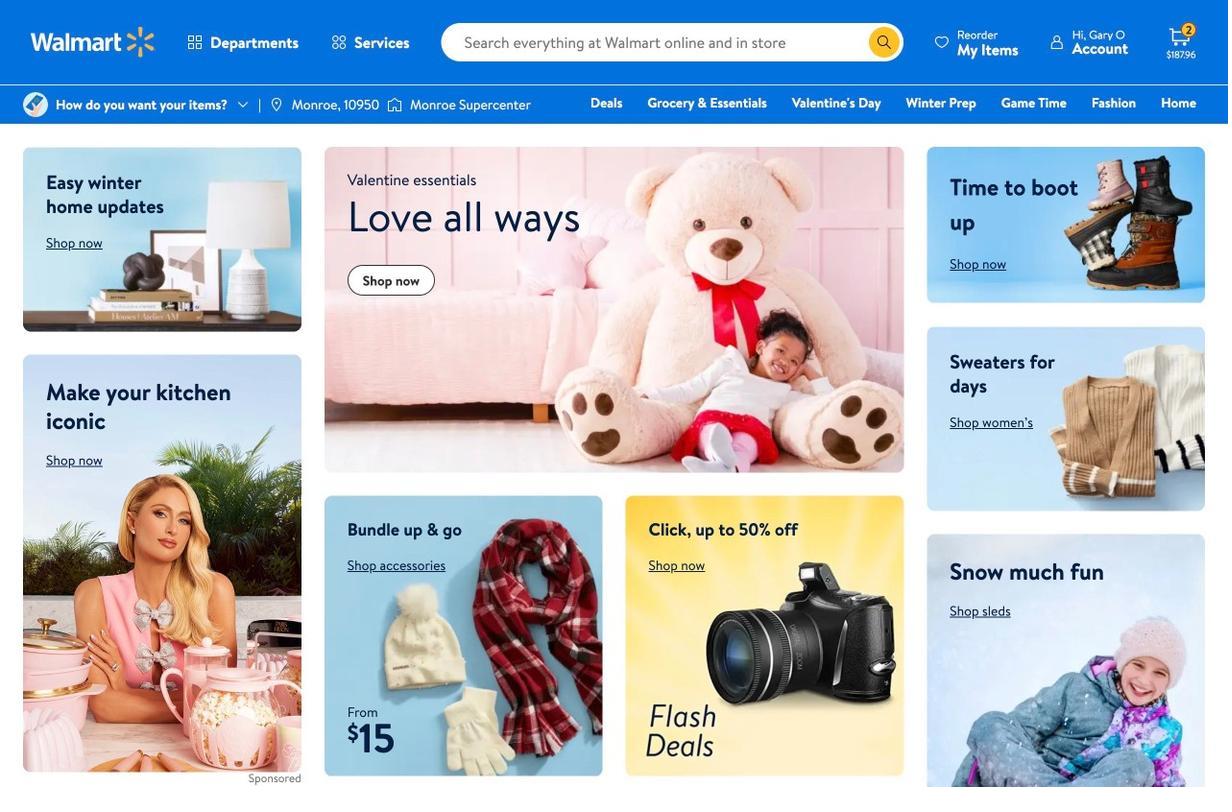 Task type: vqa. For each thing, say whether or not it's contained in the screenshot.
Grocery
no



Task type: locate. For each thing, give the bounding box(es) containing it.
Walmart Site-Wide search field
[[441, 23, 904, 61]]

 image
[[269, 97, 284, 112]]

walmart image
[[31, 27, 156, 58]]

Search search field
[[441, 23, 904, 61]]

0 horizontal spatial  image
[[23, 92, 48, 117]]

 image
[[23, 92, 48, 117], [387, 95, 403, 114]]

clear search field text image
[[846, 35, 861, 50]]

1 horizontal spatial  image
[[387, 95, 403, 114]]



Task type: describe. For each thing, give the bounding box(es) containing it.
search icon image
[[877, 35, 892, 50]]

from dollar 15 null group
[[324, 703, 395, 777]]



